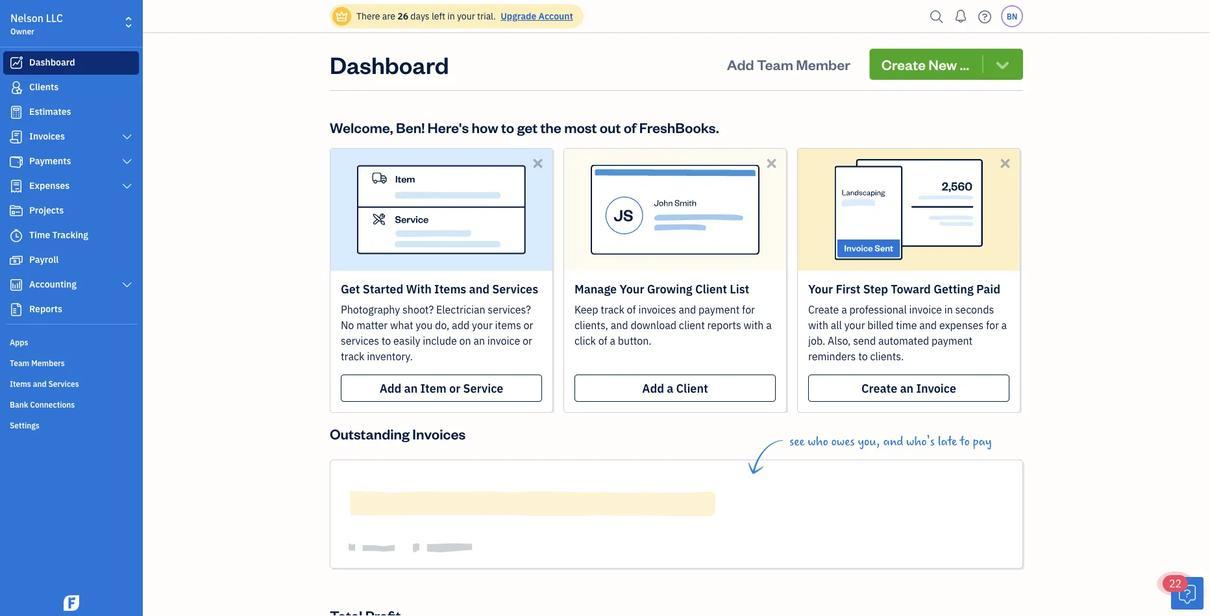 Task type: locate. For each thing, give the bounding box(es) containing it.
for
[[742, 303, 755, 316], [986, 318, 999, 332]]

0 horizontal spatial track
[[341, 350, 364, 363]]

settings
[[10, 420, 39, 430]]

and
[[469, 281, 490, 296], [679, 303, 696, 316], [611, 318, 628, 332], [919, 318, 937, 332], [33, 378, 47, 389], [883, 434, 903, 449]]

create inside dropdown button
[[881, 55, 926, 73]]

track down the services
[[341, 350, 364, 363]]

add for add an item or service
[[380, 380, 401, 396]]

go to help image
[[974, 7, 995, 26]]

upgrade account link
[[498, 10, 573, 22]]

services up bank connections link
[[48, 378, 79, 389]]

0 horizontal spatial your
[[620, 281, 644, 296]]

0 horizontal spatial services
[[48, 378, 79, 389]]

clients
[[29, 81, 59, 93]]

and inside "main" element
[[33, 378, 47, 389]]

payment
[[699, 303, 740, 316], [932, 334, 973, 348]]

1 chevron large down image from the top
[[121, 156, 133, 167]]

1 vertical spatial in
[[944, 303, 953, 316]]

dashboard up clients
[[29, 56, 75, 68]]

0 horizontal spatial an
[[404, 380, 418, 396]]

and up client
[[679, 303, 696, 316]]

estimates
[[29, 105, 71, 118]]

automated
[[878, 334, 929, 348]]

create for create an invoice
[[861, 380, 897, 396]]

for down seconds on the right
[[986, 318, 999, 332]]

growing
[[647, 281, 692, 296]]

and up electrician on the left of page
[[469, 281, 490, 296]]

electrician
[[436, 303, 485, 316]]

1 horizontal spatial dismiss image
[[764, 156, 779, 171]]

0 vertical spatial invoice
[[909, 303, 942, 316]]

0 vertical spatial for
[[742, 303, 755, 316]]

report image
[[8, 303, 24, 316]]

payroll link
[[3, 249, 139, 272]]

1 dismiss image from the left
[[530, 156, 545, 171]]

1 with from the left
[[744, 318, 764, 332]]

0 vertical spatial team
[[757, 55, 793, 73]]

crown image
[[335, 9, 349, 23]]

1 vertical spatial for
[[986, 318, 999, 332]]

welcome,
[[330, 118, 393, 136]]

0 horizontal spatial items
[[10, 378, 31, 389]]

0 vertical spatial track
[[601, 303, 624, 316]]

2 with from the left
[[808, 318, 828, 332]]

0 horizontal spatial invoices
[[29, 130, 65, 142]]

1 horizontal spatial invoices
[[412, 424, 466, 443]]

welcome, ben! here's how to get the most out of freshbooks.
[[330, 118, 719, 136]]

payment inside manage your growing client list keep track of invoices and payment for clients, and download client reports with a click of a button.
[[699, 303, 740, 316]]

on
[[459, 334, 471, 348]]

project image
[[8, 204, 24, 217]]

1 vertical spatial or
[[523, 334, 532, 348]]

0 horizontal spatial with
[[744, 318, 764, 332]]

invoices link
[[3, 125, 139, 149]]

1 horizontal spatial with
[[808, 318, 828, 332]]

client left list
[[695, 281, 727, 296]]

owes
[[831, 434, 855, 449]]

in inside your first step toward getting paid create a professional invoice in seconds with all your billed time and expenses for a job. also, send automated payment reminders to clients.
[[944, 303, 953, 316]]

0 horizontal spatial in
[[447, 10, 455, 22]]

1 vertical spatial items
[[10, 378, 31, 389]]

and inside get started with items and services photography shoot? electrician services? no matter what you do, add your items or services to easily include on an invoice or track inventory.
[[469, 281, 490, 296]]

of right out
[[624, 118, 636, 136]]

1 horizontal spatial dashboard
[[330, 49, 449, 80]]

you,
[[858, 434, 880, 449]]

0 vertical spatial of
[[624, 118, 636, 136]]

and right time
[[919, 318, 937, 332]]

new
[[929, 55, 957, 73]]

or
[[524, 318, 533, 332], [523, 334, 532, 348], [449, 380, 460, 396]]

or right item
[[449, 380, 460, 396]]

add a client link
[[575, 375, 776, 402]]

an for get started with items and services
[[404, 380, 418, 396]]

create up all
[[808, 303, 839, 316]]

2 chevron large down image from the top
[[121, 181, 133, 192]]

1 vertical spatial payment
[[932, 334, 973, 348]]

and down the "team members"
[[33, 378, 47, 389]]

1 horizontal spatial an
[[474, 334, 485, 348]]

0 horizontal spatial add
[[380, 380, 401, 396]]

click
[[575, 334, 596, 348]]

of left invoices
[[627, 303, 636, 316]]

money image
[[8, 254, 24, 267]]

items up electrician on the left of page
[[434, 281, 466, 296]]

with
[[406, 281, 432, 296]]

toward
[[891, 281, 931, 296]]

0 horizontal spatial payment
[[699, 303, 740, 316]]

client down client
[[676, 380, 708, 396]]

with inside manage your growing client list keep track of invoices and payment for clients, and download client reports with a click of a button.
[[744, 318, 764, 332]]

team left member
[[757, 55, 793, 73]]

are
[[382, 10, 395, 22]]

0 horizontal spatial dismiss image
[[530, 156, 545, 171]]

track inside manage your growing client list keep track of invoices and payment for clients, and download client reports with a click of a button.
[[601, 303, 624, 316]]

dismiss image
[[530, 156, 545, 171], [764, 156, 779, 171]]

clients link
[[3, 76, 139, 99]]

get started with items and services photography shoot? electrician services? no matter what you do, add your items or services to easily include on an invoice or track inventory.
[[341, 281, 538, 363]]

services inside get started with items and services photography shoot? electrician services? no matter what you do, add your items or services to easily include on an invoice or track inventory.
[[492, 281, 538, 296]]

your left trial.
[[457, 10, 475, 22]]

1 horizontal spatial services
[[492, 281, 538, 296]]

1 vertical spatial create
[[808, 303, 839, 316]]

service
[[463, 380, 503, 396]]

1 your from the left
[[620, 281, 644, 296]]

payment down expenses
[[932, 334, 973, 348]]

0 vertical spatial invoices
[[29, 130, 65, 142]]

chart image
[[8, 279, 24, 291]]

an left item
[[404, 380, 418, 396]]

dashboard down are
[[330, 49, 449, 80]]

add an item or service link
[[341, 375, 542, 402]]

1 horizontal spatial for
[[986, 318, 999, 332]]

team members link
[[3, 353, 139, 372]]

to down send
[[858, 350, 868, 363]]

easily
[[393, 334, 420, 348]]

with up job.
[[808, 318, 828, 332]]

2 vertical spatial create
[[861, 380, 897, 396]]

0 vertical spatial chevron large down image
[[121, 156, 133, 167]]

invoices
[[29, 130, 65, 142], [412, 424, 466, 443]]

0 horizontal spatial team
[[10, 358, 29, 368]]

dashboard
[[330, 49, 449, 80], [29, 56, 75, 68]]

your up invoices
[[620, 281, 644, 296]]

2 vertical spatial chevron large down image
[[121, 280, 133, 290]]

days
[[411, 10, 430, 22]]

in up expenses
[[944, 303, 953, 316]]

your right add
[[472, 318, 493, 332]]

payments
[[29, 155, 71, 167]]

add inside button
[[727, 55, 754, 73]]

2 dismiss image from the left
[[764, 156, 779, 171]]

your first step toward getting paid create a professional invoice in seconds with all your billed time and expenses for a job. also, send automated payment reminders to clients.
[[808, 281, 1007, 363]]

get
[[517, 118, 538, 136]]

1 horizontal spatial in
[[944, 303, 953, 316]]

1 horizontal spatial team
[[757, 55, 793, 73]]

create down clients.
[[861, 380, 897, 396]]

invoice inside your first step toward getting paid create a professional invoice in seconds with all your billed time and expenses for a job. also, send automated payment reminders to clients.
[[909, 303, 942, 316]]

estimates link
[[3, 101, 139, 124]]

items and services link
[[3, 373, 139, 393]]

of
[[624, 118, 636, 136], [627, 303, 636, 316], [598, 334, 607, 348]]

or right items
[[524, 318, 533, 332]]

payment inside your first step toward getting paid create a professional invoice in seconds with all your billed time and expenses for a job. also, send automated payment reminders to clients.
[[932, 334, 973, 348]]

a
[[841, 303, 847, 316], [766, 318, 772, 332], [1001, 318, 1007, 332], [610, 334, 615, 348], [667, 380, 673, 396]]

0 vertical spatial in
[[447, 10, 455, 22]]

an
[[474, 334, 485, 348], [404, 380, 418, 396], [900, 380, 914, 396]]

0 horizontal spatial for
[[742, 303, 755, 316]]

2 vertical spatial of
[[598, 334, 607, 348]]

0 horizontal spatial dashboard
[[29, 56, 75, 68]]

2 vertical spatial or
[[449, 380, 460, 396]]

with right reports
[[744, 318, 764, 332]]

2 horizontal spatial add
[[727, 55, 754, 73]]

matter
[[356, 318, 388, 332]]

paid
[[976, 281, 1000, 296]]

your right all
[[844, 318, 865, 332]]

reports link
[[3, 298, 139, 321]]

1 vertical spatial chevron large down image
[[121, 181, 133, 192]]

notifications image
[[950, 3, 971, 29]]

1 vertical spatial services
[[48, 378, 79, 389]]

items inside get started with items and services photography shoot? electrician services? no matter what you do, add your items or services to easily include on an invoice or track inventory.
[[434, 281, 466, 296]]

create new … button
[[870, 49, 1023, 80]]

payment up reports
[[699, 303, 740, 316]]

track right keep
[[601, 303, 624, 316]]

services
[[492, 281, 538, 296], [48, 378, 79, 389]]

…
[[960, 55, 969, 73]]

0 vertical spatial client
[[695, 281, 727, 296]]

professional
[[849, 303, 907, 316]]

keep
[[575, 303, 598, 316]]

3 chevron large down image from the top
[[121, 280, 133, 290]]

resource center badge image
[[1171, 577, 1204, 610]]

step
[[863, 281, 888, 296]]

0 horizontal spatial invoice
[[487, 334, 520, 348]]

left
[[432, 10, 445, 22]]

team down apps
[[10, 358, 29, 368]]

photography
[[341, 303, 400, 316]]

for down list
[[742, 303, 755, 316]]

items and services
[[10, 378, 79, 389]]

1 horizontal spatial track
[[601, 303, 624, 316]]

0 vertical spatial items
[[434, 281, 466, 296]]

in right left on the left top of page
[[447, 10, 455, 22]]

1 horizontal spatial payment
[[932, 334, 973, 348]]

items up bank
[[10, 378, 31, 389]]

download
[[631, 318, 677, 332]]

accounting link
[[3, 273, 139, 297]]

chevron large down image inside payments link
[[121, 156, 133, 167]]

trial.
[[477, 10, 496, 22]]

0 vertical spatial or
[[524, 318, 533, 332]]

invoice
[[916, 380, 956, 396]]

client
[[695, 281, 727, 296], [676, 380, 708, 396]]

chevron large down image for expenses
[[121, 181, 133, 192]]

create an invoice link
[[808, 375, 1010, 402]]

an left invoice
[[900, 380, 914, 396]]

chevron large down image
[[121, 156, 133, 167], [121, 181, 133, 192], [121, 280, 133, 290]]

invoice up time
[[909, 303, 942, 316]]

expenses link
[[3, 175, 139, 198]]

invoices down add an item or service link
[[412, 424, 466, 443]]

to up inventory.
[[382, 334, 391, 348]]

dismiss image for manage your growing client list
[[764, 156, 779, 171]]

how
[[472, 118, 498, 136]]

0 vertical spatial create
[[881, 55, 926, 73]]

2 horizontal spatial an
[[900, 380, 914, 396]]

0 vertical spatial payment
[[699, 303, 740, 316]]

of right click
[[598, 334, 607, 348]]

apps link
[[3, 332, 139, 351]]

items
[[495, 318, 521, 332]]

chevron large down image for accounting
[[121, 280, 133, 290]]

dismiss image
[[998, 156, 1013, 171]]

1 horizontal spatial your
[[808, 281, 833, 296]]

reports
[[707, 318, 741, 332]]

invoices up payments
[[29, 130, 65, 142]]

invoices inside "main" element
[[29, 130, 65, 142]]

chevron large down image for payments
[[121, 156, 133, 167]]

your left first
[[808, 281, 833, 296]]

22
[[1169, 577, 1182, 590]]

an for your first step toward getting paid
[[900, 380, 914, 396]]

create left new
[[881, 55, 926, 73]]

services up services?
[[492, 281, 538, 296]]

1 vertical spatial track
[[341, 350, 364, 363]]

services
[[341, 334, 379, 348]]

or down services?
[[523, 334, 532, 348]]

invoice down items
[[487, 334, 520, 348]]

add
[[727, 55, 754, 73], [380, 380, 401, 396], [642, 380, 664, 396]]

1 vertical spatial invoice
[[487, 334, 520, 348]]

2 your from the left
[[808, 281, 833, 296]]

1 horizontal spatial add
[[642, 380, 664, 396]]

and inside your first step toward getting paid create a professional invoice in seconds with all your billed time and expenses for a job. also, send automated payment reminders to clients.
[[919, 318, 937, 332]]

0 vertical spatial services
[[492, 281, 538, 296]]

payment image
[[8, 155, 24, 168]]

1 horizontal spatial items
[[434, 281, 466, 296]]

1 vertical spatial team
[[10, 358, 29, 368]]

your
[[457, 10, 475, 22], [472, 318, 493, 332], [844, 318, 865, 332]]

your
[[620, 281, 644, 296], [808, 281, 833, 296]]

1 horizontal spatial invoice
[[909, 303, 942, 316]]

to inside your first step toward getting paid create a professional invoice in seconds with all your billed time and expenses for a job. also, send automated payment reminders to clients.
[[858, 350, 868, 363]]

what
[[390, 318, 413, 332]]

an right 'on'
[[474, 334, 485, 348]]



Task type: describe. For each thing, give the bounding box(es) containing it.
late
[[938, 434, 957, 449]]

services inside "main" element
[[48, 378, 79, 389]]

time tracking
[[29, 229, 88, 241]]

team inside "main" element
[[10, 358, 29, 368]]

apps
[[10, 337, 28, 347]]

upgrade
[[501, 10, 536, 22]]

bank
[[10, 399, 28, 410]]

get
[[341, 281, 360, 296]]

you
[[416, 318, 433, 332]]

freshbooks.
[[639, 118, 719, 136]]

team inside button
[[757, 55, 793, 73]]

for inside your first step toward getting paid create a professional invoice in seconds with all your billed time and expenses for a job. also, send automated payment reminders to clients.
[[986, 318, 999, 332]]

see who owes you, and who's late to pay
[[789, 434, 992, 449]]

who
[[808, 434, 828, 449]]

getting
[[934, 281, 974, 296]]

client inside manage your growing client list keep track of invoices and payment for clients, and download client reports with a click of a button.
[[695, 281, 727, 296]]

estimate image
[[8, 106, 24, 119]]

payments link
[[3, 150, 139, 173]]

and up button.
[[611, 318, 628, 332]]

first
[[836, 281, 860, 296]]

members
[[31, 358, 65, 368]]

member
[[796, 55, 850, 73]]

clients,
[[575, 318, 608, 332]]

expense image
[[8, 180, 24, 193]]

1 vertical spatial client
[[676, 380, 708, 396]]

to left get
[[501, 118, 514, 136]]

seconds
[[955, 303, 994, 316]]

reminders
[[808, 350, 856, 363]]

expenses
[[29, 180, 70, 192]]

who's
[[906, 434, 935, 449]]

items inside items and services link
[[10, 378, 31, 389]]

started
[[363, 281, 403, 296]]

to left pay
[[960, 434, 970, 449]]

client image
[[8, 81, 24, 94]]

your inside manage your growing client list keep track of invoices and payment for clients, and download client reports with a click of a button.
[[620, 281, 644, 296]]

with inside your first step toward getting paid create a professional invoice in seconds with all your billed time and expenses for a job. also, send automated payment reminders to clients.
[[808, 318, 828, 332]]

your inside your first step toward getting paid create a professional invoice in seconds with all your billed time and expenses for a job. also, send automated payment reminders to clients.
[[808, 281, 833, 296]]

add for add a client
[[642, 380, 664, 396]]

main element
[[0, 0, 175, 616]]

expenses
[[939, 318, 984, 332]]

list
[[730, 281, 749, 296]]

time
[[896, 318, 917, 332]]

payroll
[[29, 254, 59, 266]]

22 button
[[1163, 575, 1204, 610]]

pay
[[973, 434, 992, 449]]

also,
[[828, 334, 851, 348]]

add a client
[[642, 380, 708, 396]]

freshbooks image
[[61, 595, 82, 611]]

manage your growing client list keep track of invoices and payment for clients, and download client reports with a click of a button.
[[575, 281, 772, 348]]

do,
[[435, 318, 449, 332]]

manage
[[575, 281, 617, 296]]

to inside get started with items and services photography shoot? electrician services? no matter what you do, add your items or services to easily include on an invoice or track inventory.
[[382, 334, 391, 348]]

accounting
[[29, 278, 77, 290]]

dashboard link
[[3, 51, 139, 75]]

outstanding
[[330, 424, 410, 443]]

button.
[[618, 334, 652, 348]]

include
[[423, 334, 457, 348]]

settings link
[[3, 415, 139, 434]]

timer image
[[8, 229, 24, 242]]

invoice inside get started with items and services photography shoot? electrician services? no matter what you do, add your items or services to easily include on an invoice or track inventory.
[[487, 334, 520, 348]]

add for add team member
[[727, 55, 754, 73]]

add
[[452, 318, 470, 332]]

services?
[[488, 303, 531, 316]]

most
[[564, 118, 597, 136]]

search image
[[926, 7, 947, 26]]

the
[[540, 118, 561, 136]]

projects
[[29, 204, 64, 216]]

team members
[[10, 358, 65, 368]]

inventory.
[[367, 350, 413, 363]]

account
[[539, 10, 573, 22]]

invoice image
[[8, 130, 24, 143]]

create for create new …
[[881, 55, 926, 73]]

nelson llc owner
[[10, 11, 63, 36]]

item
[[420, 380, 447, 396]]

nelson
[[10, 11, 44, 25]]

dashboard inside "link"
[[29, 56, 75, 68]]

chevron large down image
[[121, 132, 133, 142]]

track inside get started with items and services photography shoot? electrician services? no matter what you do, add your items or services to easily include on an invoice or track inventory.
[[341, 350, 364, 363]]

outstanding invoices
[[330, 424, 466, 443]]

an inside get started with items and services photography shoot? electrician services? no matter what you do, add your items or services to easily include on an invoice or track inventory.
[[474, 334, 485, 348]]

dismiss image for get started with items and services
[[530, 156, 545, 171]]

add team member
[[727, 55, 850, 73]]

your inside your first step toward getting paid create a professional invoice in seconds with all your billed time and expenses for a job. also, send automated payment reminders to clients.
[[844, 318, 865, 332]]

bank connections link
[[3, 394, 139, 414]]

create an invoice
[[861, 380, 956, 396]]

all
[[831, 318, 842, 332]]

and right you,
[[883, 434, 903, 449]]

create inside your first step toward getting paid create a professional invoice in seconds with all your billed time and expenses for a job. also, send automated payment reminders to clients.
[[808, 303, 839, 316]]

dashboard image
[[8, 56, 24, 69]]

bn button
[[1001, 5, 1023, 27]]

invoices
[[638, 303, 676, 316]]

owner
[[10, 26, 34, 36]]

1 vertical spatial invoices
[[412, 424, 466, 443]]

create new …
[[881, 55, 969, 73]]

add team member button
[[715, 49, 862, 80]]

time tracking link
[[3, 224, 139, 247]]

billed
[[868, 318, 893, 332]]

clients.
[[870, 350, 904, 363]]

ben!
[[396, 118, 425, 136]]

projects link
[[3, 199, 139, 223]]

see
[[789, 434, 805, 449]]

reports
[[29, 303, 62, 315]]

your inside get started with items and services photography shoot? electrician services? no matter what you do, add your items or services to easily include on an invoice or track inventory.
[[472, 318, 493, 332]]

for inside manage your growing client list keep track of invoices and payment for clients, and download client reports with a click of a button.
[[742, 303, 755, 316]]

there are 26 days left in your trial. upgrade account
[[356, 10, 573, 22]]

chevrondown image
[[994, 55, 1011, 73]]

1 vertical spatial of
[[627, 303, 636, 316]]

tracking
[[52, 229, 88, 241]]



Task type: vqa. For each thing, say whether or not it's contained in the screenshot.
DID YOU KNOW YOU CAN SET YOUR FISCAL YEAR? on the top of the page
no



